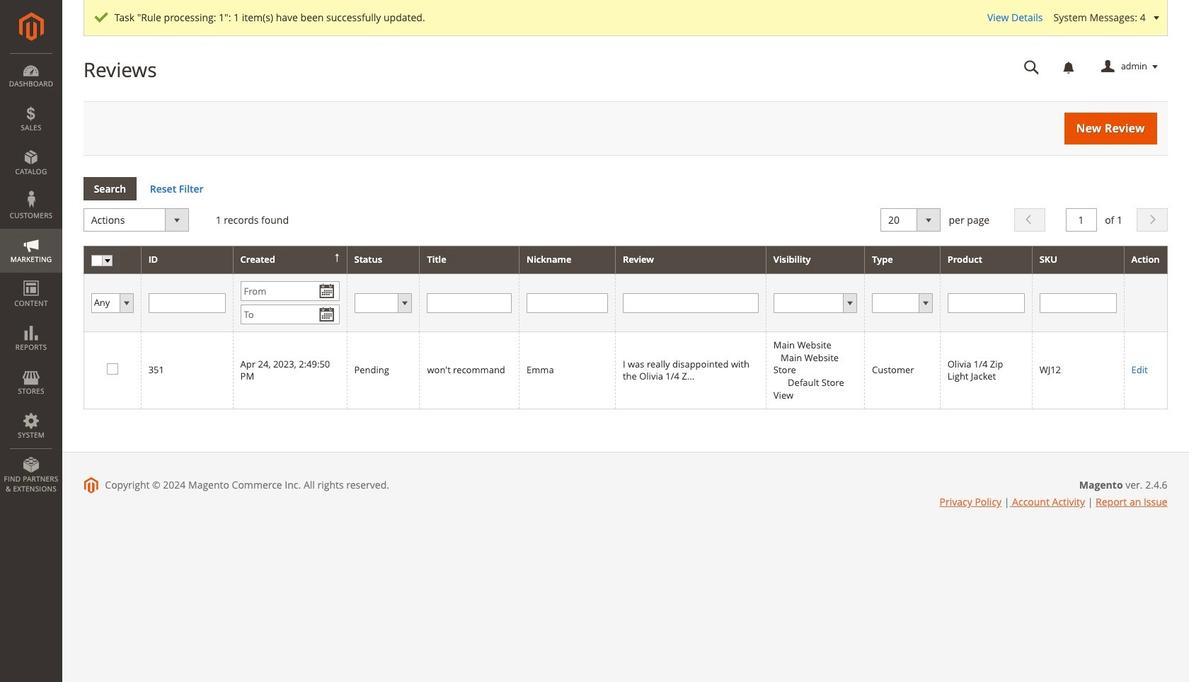 Task type: locate. For each thing, give the bounding box(es) containing it.
None text field
[[148, 293, 226, 313], [427, 293, 512, 313], [527, 293, 608, 313], [948, 293, 1025, 313], [1040, 293, 1117, 313], [148, 293, 226, 313], [427, 293, 512, 313], [527, 293, 608, 313], [948, 293, 1025, 313], [1040, 293, 1117, 313]]

magento admin panel image
[[19, 12, 44, 41]]

menu bar
[[0, 53, 62, 501]]

From text field
[[241, 281, 340, 301]]

None checkbox
[[107, 363, 116, 373]]

None text field
[[1015, 55, 1050, 79], [1066, 209, 1098, 232], [623, 293, 759, 313], [1015, 55, 1050, 79], [1066, 209, 1098, 232], [623, 293, 759, 313]]



Task type: describe. For each thing, give the bounding box(es) containing it.
To text field
[[241, 305, 340, 324]]



